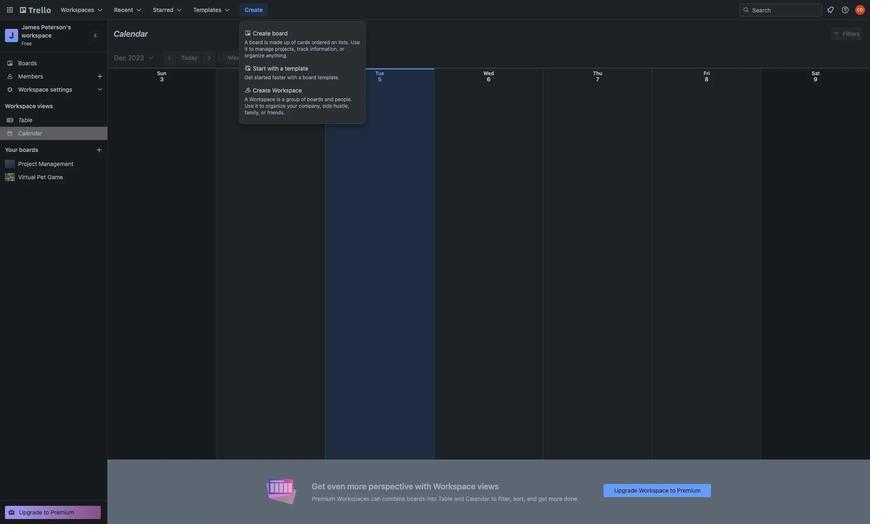 Task type: locate. For each thing, give the bounding box(es) containing it.
a
[[245, 39, 248, 45], [245, 96, 248, 102]]

upgrade for upgrade workspace to premium
[[614, 487, 638, 494]]

0 vertical spatial upgrade
[[614, 487, 638, 494]]

it left manage
[[245, 46, 248, 52]]

0 horizontal spatial of
[[291, 39, 296, 45]]

2 vertical spatial a
[[282, 96, 285, 102]]

1 vertical spatial use
[[245, 103, 254, 109]]

board
[[272, 30, 288, 37], [249, 39, 263, 45], [303, 74, 316, 81]]

with up into
[[415, 482, 431, 491]]

a
[[280, 65, 283, 72], [299, 74, 301, 81], [282, 96, 285, 102]]

boards
[[18, 60, 37, 67]]

0 horizontal spatial it
[[245, 46, 248, 52]]

0 vertical spatial calendar
[[114, 29, 148, 38]]

of for board
[[291, 39, 296, 45]]

it up family,
[[255, 103, 258, 109]]

to inside get even more perspective with workspace views premium workspaces can combine boards into table and calendar to filter, sort, and get more done.
[[491, 495, 497, 502]]

0 vertical spatial or
[[340, 46, 344, 52]]

1 vertical spatial a
[[245, 96, 248, 102]]

0 vertical spatial workspaces
[[61, 6, 94, 13]]

1 vertical spatial views
[[478, 482, 499, 491]]

2 vertical spatial board
[[303, 74, 316, 81]]

open information menu image
[[841, 6, 850, 14]]

1 horizontal spatial workspaces
[[337, 495, 370, 502]]

a down template
[[299, 74, 301, 81]]

organize up friends.
[[266, 103, 286, 109]]

1 vertical spatial table
[[438, 495, 453, 502]]

is up friends.
[[277, 96, 281, 102]]

family,
[[245, 110, 260, 116]]

a up week button
[[245, 39, 248, 45]]

calendar up your boards
[[18, 130, 42, 137]]

board up manage
[[249, 39, 263, 45]]

1 vertical spatial or
[[261, 110, 266, 116]]

0 vertical spatial organize
[[245, 52, 265, 59]]

it inside create workspace a workspace is a group of boards and people. use it to organize your company, side hustle, family, or friends.
[[255, 103, 258, 109]]

create inside "button"
[[245, 6, 263, 13]]

use up family,
[[245, 103, 254, 109]]

create inside the create board a board is made up of cards ordered on lists. use it to manage projects, track information, or organize anything.
[[253, 30, 271, 37]]

lists.
[[339, 39, 349, 45]]

0 horizontal spatial use
[[245, 103, 254, 109]]

template
[[285, 65, 308, 72]]

members link
[[0, 70, 107, 83]]

projects,
[[275, 46, 296, 52]]

0 vertical spatial create
[[245, 6, 263, 13]]

virtual
[[18, 174, 35, 181]]

1 vertical spatial get
[[312, 482, 325, 491]]

0 vertical spatial is
[[264, 39, 268, 45]]

Calendar text field
[[114, 26, 148, 42]]

0 vertical spatial of
[[291, 39, 296, 45]]

0 horizontal spatial is
[[264, 39, 268, 45]]

of inside the create board a board is made up of cards ordered on lists. use it to manage projects, track information, or organize anything.
[[291, 39, 296, 45]]

calendar
[[114, 29, 148, 38], [18, 130, 42, 137], [466, 495, 490, 502]]

boards link
[[0, 57, 107, 70]]

get left even
[[312, 482, 325, 491]]

1 horizontal spatial table
[[438, 495, 453, 502]]

0 horizontal spatial calendar
[[18, 130, 42, 137]]

dec 2023 button
[[111, 51, 154, 64]]

1 a from the top
[[245, 39, 248, 45]]

workspaces up "peterson's"
[[61, 6, 94, 13]]

filters button
[[831, 27, 862, 40]]

workspaces
[[61, 6, 94, 13], [337, 495, 370, 502]]

workspace
[[18, 86, 49, 93], [272, 87, 302, 94], [249, 96, 275, 102], [5, 102, 36, 110], [433, 482, 476, 491], [639, 487, 669, 494]]

1 vertical spatial create
[[253, 30, 271, 37]]

is
[[264, 39, 268, 45], [277, 96, 281, 102]]

2 horizontal spatial calendar
[[466, 495, 490, 502]]

virtual pet game link
[[18, 173, 102, 181]]

a left group
[[282, 96, 285, 102]]

workspace settings
[[18, 86, 72, 93]]

2 a from the top
[[245, 96, 248, 102]]

more right even
[[347, 482, 367, 491]]

1 horizontal spatial boards
[[307, 96, 323, 102]]

get
[[539, 495, 547, 502]]

it
[[245, 46, 248, 52], [255, 103, 258, 109]]

0 vertical spatial board
[[272, 30, 288, 37]]

create for create workspace a workspace is a group of boards and people. use it to organize your company, side hustle, family, or friends.
[[253, 87, 271, 94]]

is inside create workspace a workspace is a group of boards and people. use it to organize your company, side hustle, family, or friends.
[[277, 96, 281, 102]]

upgrade to premium link
[[5, 506, 101, 519]]

0 horizontal spatial get
[[245, 74, 253, 81]]

9
[[814, 76, 818, 83]]

calendar down recent dropdown button
[[114, 29, 148, 38]]

week button
[[223, 51, 259, 64]]

use inside create workspace a workspace is a group of boards and people. use it to organize your company, side hustle, family, or friends.
[[245, 103, 254, 109]]

boards left into
[[407, 495, 425, 502]]

is up manage
[[264, 39, 268, 45]]

free
[[21, 40, 32, 47]]

table down the workspace views
[[18, 117, 32, 124]]

0 horizontal spatial premium
[[51, 509, 74, 516]]

project management
[[18, 160, 73, 167]]

boards up "project"
[[19, 146, 38, 153]]

upgrade workspace to premium
[[614, 487, 701, 494]]

organize
[[245, 52, 265, 59], [266, 103, 286, 109]]

with down template
[[287, 74, 297, 81]]

board down template
[[303, 74, 316, 81]]

a for create board
[[245, 39, 248, 45]]

views down "workspace settings"
[[37, 102, 53, 110]]

board up made
[[272, 30, 288, 37]]

is inside the create board a board is made up of cards ordered on lists. use it to manage projects, track information, or organize anything.
[[264, 39, 268, 45]]

christina overa (christinaovera) image
[[855, 5, 865, 15]]

0 horizontal spatial board
[[249, 39, 263, 45]]

or down lists.
[[340, 46, 344, 52]]

1 horizontal spatial premium
[[312, 495, 335, 502]]

2 vertical spatial with
[[415, 482, 431, 491]]

1 vertical spatial a
[[299, 74, 301, 81]]

0 vertical spatial a
[[245, 39, 248, 45]]

of
[[291, 39, 296, 45], [301, 96, 306, 102]]

people.
[[335, 96, 352, 102]]

0 horizontal spatial organize
[[245, 52, 265, 59]]

1 horizontal spatial get
[[312, 482, 325, 491]]

0 vertical spatial with
[[267, 65, 279, 72]]

get left started on the top left of page
[[245, 74, 253, 81]]

and
[[325, 96, 333, 102], [454, 495, 464, 502], [527, 495, 537, 502]]

1 vertical spatial with
[[287, 74, 297, 81]]

2 vertical spatial calendar
[[466, 495, 490, 502]]

0 horizontal spatial and
[[325, 96, 333, 102]]

create inside create workspace a workspace is a group of boards and people. use it to organize your company, side hustle, family, or friends.
[[253, 87, 271, 94]]

1 horizontal spatial it
[[255, 103, 258, 109]]

0 vertical spatial it
[[245, 46, 248, 52]]

of up company,
[[301, 96, 306, 102]]

1 horizontal spatial views
[[478, 482, 499, 491]]

use right lists.
[[351, 39, 360, 45]]

2 horizontal spatial boards
[[407, 495, 425, 502]]

starred button
[[148, 3, 187, 17]]

more right get
[[549, 495, 562, 502]]

1 horizontal spatial use
[[351, 39, 360, 45]]

1 horizontal spatial upgrade
[[614, 487, 638, 494]]

project management link
[[18, 160, 102, 168]]

1 horizontal spatial or
[[340, 46, 344, 52]]

a up the faster
[[280, 65, 283, 72]]

1 horizontal spatial is
[[277, 96, 281, 102]]

james peterson's workspace link
[[21, 24, 73, 39]]

organize inside create workspace a workspace is a group of boards and people. use it to organize your company, side hustle, family, or friends.
[[266, 103, 286, 109]]

get inside "start with a template get started faster with a board template."
[[245, 74, 253, 81]]

started
[[254, 74, 271, 81]]

1 vertical spatial is
[[277, 96, 281, 102]]

0 vertical spatial table
[[18, 117, 32, 124]]

of right up
[[291, 39, 296, 45]]

table inside get even more perspective with workspace views premium workspaces can combine boards into table and calendar to filter, sort, and get more done.
[[438, 495, 453, 502]]

0 notifications image
[[826, 5, 836, 15]]

or right family,
[[261, 110, 266, 116]]

table
[[18, 117, 32, 124], [438, 495, 453, 502]]

0 horizontal spatial or
[[261, 110, 266, 116]]

1 horizontal spatial with
[[287, 74, 297, 81]]

anything.
[[266, 52, 288, 59]]

upgrade workspace to premium link
[[604, 484, 711, 497]]

0 vertical spatial more
[[347, 482, 367, 491]]

calendar left filter, at the bottom
[[466, 495, 490, 502]]

0 vertical spatial get
[[245, 74, 253, 81]]

upgrade
[[614, 487, 638, 494], [19, 509, 42, 516]]

a up family,
[[245, 96, 248, 102]]

2 vertical spatial boards
[[407, 495, 425, 502]]

create button
[[240, 3, 268, 17]]

1 vertical spatial workspaces
[[337, 495, 370, 502]]

1 horizontal spatial more
[[549, 495, 562, 502]]

j
[[9, 31, 14, 40]]

0 vertical spatial use
[[351, 39, 360, 45]]

with up 4
[[267, 65, 279, 72]]

1 vertical spatial organize
[[266, 103, 286, 109]]

create
[[245, 6, 263, 13], [253, 30, 271, 37], [253, 87, 271, 94]]

and left get
[[527, 495, 537, 502]]

a inside create workspace a workspace is a group of boards and people. use it to organize your company, side hustle, family, or friends.
[[282, 96, 285, 102]]

dec
[[114, 54, 126, 62]]

1 vertical spatial more
[[549, 495, 562, 502]]

2 horizontal spatial premium
[[677, 487, 701, 494]]

1 horizontal spatial of
[[301, 96, 306, 102]]

1 horizontal spatial organize
[[266, 103, 286, 109]]

premium
[[677, 487, 701, 494], [312, 495, 335, 502], [51, 509, 74, 516]]

1 vertical spatial premium
[[312, 495, 335, 502]]

your boards with 2 items element
[[5, 145, 83, 155]]

0 vertical spatial boards
[[307, 96, 323, 102]]

boards inside get even more perspective with workspace views premium workspaces can combine boards into table and calendar to filter, sort, and get more done.
[[407, 495, 425, 502]]

and up the 'side'
[[325, 96, 333, 102]]

and right into
[[454, 495, 464, 502]]

your boards
[[5, 146, 38, 153]]

views up filter, at the bottom
[[478, 482, 499, 491]]

boards up company,
[[307, 96, 323, 102]]

combine
[[382, 495, 405, 502]]

workspace
[[21, 32, 52, 39]]

boards
[[307, 96, 323, 102], [19, 146, 38, 153], [407, 495, 425, 502]]

today
[[181, 54, 198, 61]]

upgrade for upgrade to premium
[[19, 509, 42, 516]]

sat
[[812, 70, 820, 76]]

0 horizontal spatial upgrade
[[19, 509, 42, 516]]

0 horizontal spatial workspaces
[[61, 6, 94, 13]]

0 horizontal spatial views
[[37, 102, 53, 110]]

get
[[245, 74, 253, 81], [312, 482, 325, 491]]

to
[[249, 46, 254, 52], [260, 103, 264, 109], [670, 487, 676, 494], [491, 495, 497, 502], [44, 509, 49, 516]]

1 vertical spatial upgrade
[[19, 509, 42, 516]]

Search field
[[750, 4, 822, 16]]

workspaces down even
[[337, 495, 370, 502]]

1 vertical spatial it
[[255, 103, 258, 109]]

1 vertical spatial of
[[301, 96, 306, 102]]

get even more perspective with workspace views premium workspaces can combine boards into table and calendar to filter, sort, and get more done.
[[312, 482, 579, 502]]

a inside create workspace a workspace is a group of boards and people. use it to organize your company, side hustle, family, or friends.
[[245, 96, 248, 102]]

of inside create workspace a workspace is a group of boards and people. use it to organize your company, side hustle, family, or friends.
[[301, 96, 306, 102]]

6
[[487, 76, 491, 83]]

organize down manage
[[245, 52, 265, 59]]

recent
[[114, 6, 133, 13]]

create for create board a board is made up of cards ordered on lists. use it to manage projects, track information, or organize anything.
[[253, 30, 271, 37]]

workspaces button
[[56, 3, 107, 17]]

or inside the create board a board is made up of cards ordered on lists. use it to manage projects, track information, or organize anything.
[[340, 46, 344, 52]]

2 vertical spatial create
[[253, 87, 271, 94]]

or
[[340, 46, 344, 52], [261, 110, 266, 116]]

2 horizontal spatial board
[[303, 74, 316, 81]]

more
[[347, 482, 367, 491], [549, 495, 562, 502]]

1 vertical spatial boards
[[19, 146, 38, 153]]

into
[[427, 495, 437, 502]]

a inside the create board a board is made up of cards ordered on lists. use it to manage projects, track information, or organize anything.
[[245, 39, 248, 45]]

2 horizontal spatial with
[[415, 482, 431, 491]]

table right into
[[438, 495, 453, 502]]

start
[[253, 65, 266, 72]]

search image
[[743, 7, 750, 13]]



Task type: describe. For each thing, give the bounding box(es) containing it.
cards
[[297, 39, 310, 45]]

track
[[297, 46, 309, 52]]

organize inside the create board a board is made up of cards ordered on lists. use it to manage projects, track information, or organize anything.
[[245, 52, 265, 59]]

use inside the create board a board is made up of cards ordered on lists. use it to manage projects, track information, or organize anything.
[[351, 39, 360, 45]]

3
[[160, 76, 164, 83]]

it inside the create board a board is made up of cards ordered on lists. use it to manage projects, track information, or organize anything.
[[245, 46, 248, 52]]

made
[[270, 39, 282, 45]]

management
[[39, 160, 73, 167]]

friends.
[[267, 110, 285, 116]]

boards inside create workspace a workspace is a group of boards and people. use it to organize your company, side hustle, family, or friends.
[[307, 96, 323, 102]]

sort,
[[513, 495, 525, 502]]

0 vertical spatial a
[[280, 65, 283, 72]]

1 vertical spatial board
[[249, 39, 263, 45]]

workspace settings button
[[0, 83, 107, 96]]

calendar inside get even more perspective with workspace views premium workspaces can combine boards into table and calendar to filter, sort, and get more done.
[[466, 495, 490, 502]]

5
[[378, 76, 382, 83]]

board inside "start with a template get started faster with a board template."
[[303, 74, 316, 81]]

2 horizontal spatial and
[[527, 495, 537, 502]]

perspective
[[369, 482, 413, 491]]

workspace navigation collapse icon image
[[90, 30, 102, 41]]

calendar link
[[18, 129, 102, 138]]

and inside create workspace a workspace is a group of boards and people. use it to organize your company, side hustle, family, or friends.
[[325, 96, 333, 102]]

to inside the create board a board is made up of cards ordered on lists. use it to manage projects, track information, or organize anything.
[[249, 46, 254, 52]]

table link
[[18, 116, 102, 124]]

j link
[[5, 29, 18, 42]]

get inside get even more perspective with workspace views premium workspaces can combine boards into table and calendar to filter, sort, and get more done.
[[312, 482, 325, 491]]

pet
[[37, 174, 46, 181]]

mon
[[266, 70, 276, 76]]

your
[[287, 103, 297, 109]]

group
[[286, 96, 300, 102]]

up
[[284, 39, 290, 45]]

workspace inside get even more perspective with workspace views premium workspaces can combine boards into table and calendar to filter, sort, and get more done.
[[433, 482, 476, 491]]

week
[[228, 54, 243, 61]]

peterson's
[[41, 24, 71, 31]]

templates
[[193, 6, 222, 13]]

1 horizontal spatial and
[[454, 495, 464, 502]]

workspaces inside get even more perspective with workspace views premium workspaces can combine boards into table and calendar to filter, sort, and get more done.
[[337, 495, 370, 502]]

members
[[18, 73, 43, 80]]

create for create
[[245, 6, 263, 13]]

0 horizontal spatial more
[[347, 482, 367, 491]]

your
[[5, 146, 18, 153]]

of for workspace
[[301, 96, 306, 102]]

upgrade to premium
[[19, 509, 74, 516]]

workspaces inside dropdown button
[[61, 6, 94, 13]]

0 vertical spatial premium
[[677, 487, 701, 494]]

2023
[[128, 54, 144, 62]]

create board a board is made up of cards ordered on lists. use it to manage projects, track information, or organize anything.
[[245, 30, 360, 59]]

or inside create workspace a workspace is a group of boards and people. use it to organize your company, side hustle, family, or friends.
[[261, 110, 266, 116]]

workspace views
[[5, 102, 53, 110]]

1 vertical spatial calendar
[[18, 130, 42, 137]]

0 horizontal spatial boards
[[19, 146, 38, 153]]

even
[[327, 482, 345, 491]]

done.
[[564, 495, 579, 502]]

premium inside get even more perspective with workspace views premium workspaces can combine boards into table and calendar to filter, sort, and get more done.
[[312, 495, 335, 502]]

on
[[331, 39, 337, 45]]

4
[[269, 76, 273, 83]]

company,
[[299, 103, 321, 109]]

is for board
[[264, 39, 268, 45]]

7
[[596, 76, 600, 83]]

add board image
[[96, 147, 102, 153]]

template.
[[318, 74, 340, 81]]

fri
[[704, 70, 710, 76]]

1 horizontal spatial board
[[272, 30, 288, 37]]

with inside get even more perspective with workspace views premium workspaces can combine boards into table and calendar to filter, sort, and get more done.
[[415, 482, 431, 491]]

8
[[705, 76, 709, 83]]

game
[[47, 174, 63, 181]]

filter,
[[498, 495, 512, 502]]

1 horizontal spatial calendar
[[114, 29, 148, 38]]

can
[[371, 495, 381, 502]]

information,
[[310, 46, 338, 52]]

templates button
[[188, 3, 235, 17]]

hustle,
[[334, 103, 349, 109]]

virtual pet game
[[18, 174, 63, 181]]

2 vertical spatial premium
[[51, 509, 74, 516]]

settings
[[50, 86, 72, 93]]

is for workspace
[[277, 96, 281, 102]]

james peterson's workspace free
[[21, 24, 73, 47]]

to inside create workspace a workspace is a group of boards and people. use it to organize your company, side hustle, family, or friends.
[[260, 103, 264, 109]]

workspace inside popup button
[[18, 86, 49, 93]]

faster
[[272, 74, 286, 81]]

filters
[[843, 30, 860, 37]]

sun
[[157, 70, 166, 76]]

project
[[18, 160, 37, 167]]

wed
[[483, 70, 494, 76]]

starred
[[153, 6, 173, 13]]

0 vertical spatial views
[[37, 102, 53, 110]]

start with a template get started faster with a board template.
[[245, 65, 340, 81]]

recent button
[[109, 3, 146, 17]]

0 horizontal spatial table
[[18, 117, 32, 124]]

james
[[21, 24, 40, 31]]

0 horizontal spatial with
[[267, 65, 279, 72]]

manage
[[255, 46, 274, 52]]

back to home image
[[20, 3, 51, 17]]

create workspace a workspace is a group of boards and people. use it to organize your company, side hustle, family, or friends.
[[245, 87, 352, 116]]

dec 2023
[[114, 54, 144, 62]]

views inside get even more perspective with workspace views premium workspaces can combine boards into table and calendar to filter, sort, and get more done.
[[478, 482, 499, 491]]

side
[[323, 103, 332, 109]]

thu
[[593, 70, 603, 76]]

ordered
[[312, 39, 330, 45]]

a for create workspace
[[245, 96, 248, 102]]

primary element
[[0, 0, 870, 20]]

today button
[[178, 51, 201, 64]]

tue
[[375, 70, 384, 76]]



Task type: vqa. For each thing, say whether or not it's contained in the screenshot.
0 notifications icon
yes



